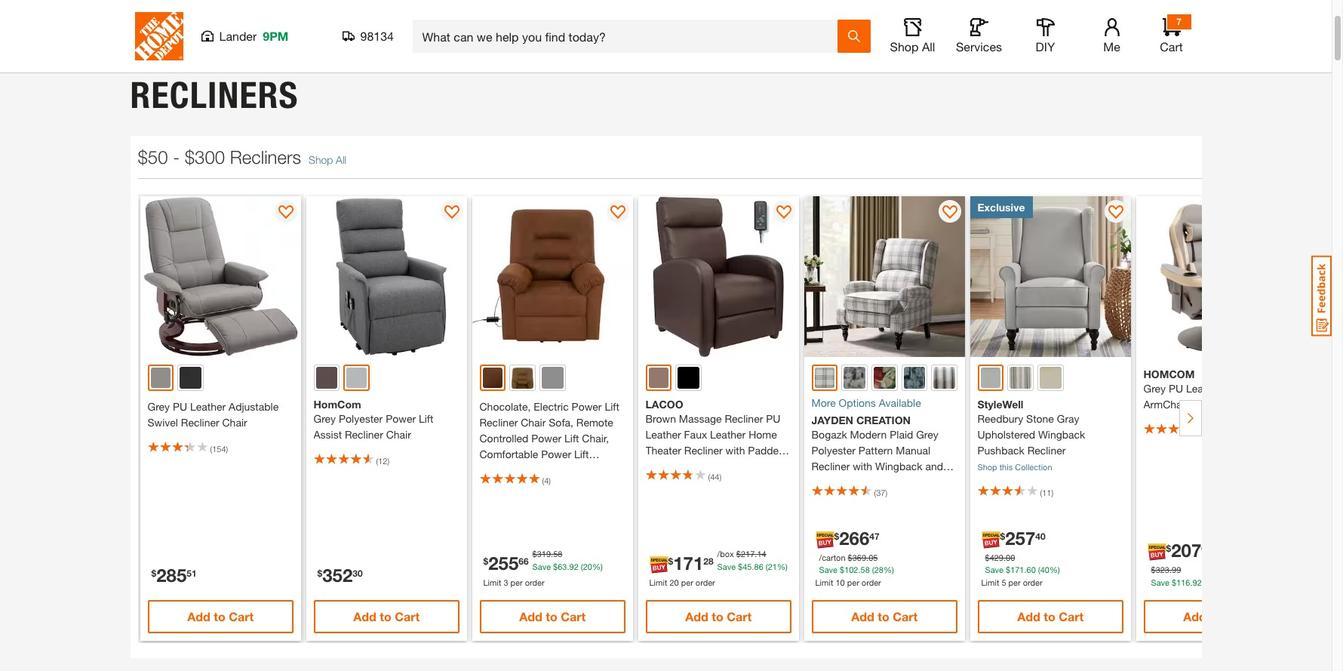 Task type: describe. For each thing, give the bounding box(es) containing it.
$300
[[185, 146, 225, 167]]

upholstered
[[978, 428, 1036, 441]]

7 add to cart button from the left
[[1144, 600, 1290, 634]]

save inside $ 429 . 00 save $ 171 . 60 ( 40 %) limit 5 per order
[[986, 565, 1004, 575]]

leather right faux in the bottom of the page
[[711, 428, 746, 441]]

255
[[489, 552, 519, 574]]

28 inside $ 171 28
[[704, 555, 714, 566]]

services button
[[955, 18, 1004, 54]]

legs
[[880, 475, 903, 488]]

add to cart for /carton $ 369 . 05 save $ 102 . 58 ( 28 %) limit 10 per order
[[852, 609, 918, 624]]

add for $ 352 30
[[354, 609, 377, 624]]

swivel
[[148, 416, 178, 429]]

5 display image from the left
[[1109, 205, 1124, 220]]

7
[[1177, 16, 1182, 27]]

seat
[[646, 459, 667, 472]]

30
[[353, 568, 363, 579]]

more
[[812, 396, 836, 409]]

recliner inside grey pu leather adjustable swivel recliner chair
[[181, 416, 219, 429]]

3
[[504, 577, 509, 587]]

limit inside /box $ 217 . 14 save $ 45 . 86 ( 21 %) limit 20 per order
[[650, 577, 668, 587]]

jayden creation bogazk modern plaid grey polyester pattern manual recliner with wingback and rubber wood legs
[[812, 413, 944, 488]]

display image for $ 255 66 $ 319 . 58 save $ 63 . 92 ( 20 %) limit 3 per order
[[611, 205, 626, 220]]

all inside button
[[923, 39, 936, 54]]

home
[[749, 428, 777, 441]]

leather up theater
[[646, 428, 682, 441]]

wingback inside the jayden creation bogazk modern plaid grey polyester pattern manual recliner with wingback and rubber wood legs
[[876, 459, 923, 472]]

sponsored banner image
[[130, 0, 1202, 57]]

cart for $ 285 51
[[229, 609, 254, 624]]

polyester inside the homcom grey polyester power lift assist recliner chair
[[339, 412, 383, 425]]

chocolate, electric power lift recliner chair sofa, remote controlled power lift chair, comfortable power lift recliners
[[480, 400, 620, 476]]

58 inside $ 255 66 $ 319 . 58 save $ 63 . 92 ( 20 %) limit 3 per order
[[554, 549, 563, 559]]

per inside the '/carton $ 369 . 05 save $ 102 . 58 ( 28 %) limit 10 per order'
[[848, 577, 860, 587]]

grey inside the jayden creation bogazk modern plaid grey polyester pattern manual recliner with wingback and rubber wood legs
[[917, 428, 939, 441]]

45
[[743, 561, 752, 571]]

feedback link image
[[1312, 255, 1333, 337]]

shop all
[[891, 39, 936, 54]]

36
[[1207, 577, 1216, 587]]

shop inside stylewell reedbury stone gray upholstered wingback pushback recliner shop this collection
[[978, 462, 998, 472]]

86
[[755, 561, 764, 571]]

padded
[[748, 444, 785, 456]]

homcom
[[314, 398, 361, 410]]

352
[[323, 565, 353, 586]]

available
[[879, 396, 922, 409]]

rubber
[[812, 475, 847, 488]]

the home depot logo image
[[135, 12, 183, 60]]

homcom grey pu leather recliner armchair
[[1144, 368, 1264, 411]]

( inside the '/carton $ 369 . 05 save $ 102 . 58 ( 28 %) limit 10 per order'
[[873, 565, 875, 575]]

display image
[[445, 205, 460, 220]]

display image for /carton $ 369 . 05 save $ 102 . 58 ( 28 %) limit 10 per order
[[943, 205, 958, 220]]

44
[[711, 472, 720, 481]]

( 4 )
[[542, 475, 551, 485]]

( 154 )
[[210, 444, 228, 453]]

plaid grey image
[[815, 368, 835, 388]]

$ inside $ 285 51
[[151, 568, 156, 579]]

brown massage recliner pu leather faux leather home theater recliner with padded seat and massage backrest image
[[638, 196, 799, 357]]

remote
[[577, 416, 614, 429]]

add for $ 255 66 $ 319 . 58 save $ 63 . 92 ( 20 %) limit 3 per order
[[520, 609, 543, 624]]

shop all link
[[309, 153, 347, 166]]

$ 352 30
[[317, 565, 363, 586]]

$ inside $ 352 30
[[317, 568, 323, 579]]

me
[[1104, 39, 1121, 54]]

7 to from the left
[[1210, 609, 1222, 624]]

gray image
[[151, 368, 171, 388]]

brown
[[646, 412, 676, 425]]

save inside $ 255 66 $ 319 . 58 save $ 63 . 92 ( 20 %) limit 3 per order
[[533, 561, 551, 571]]

me button
[[1088, 18, 1137, 54]]

$ 323 . 99 save $ 116 . 92 ( 36
[[1152, 565, 1216, 587]]

recliner inside homcom grey pu leather recliner armchair
[[1225, 382, 1264, 395]]

9pm
[[263, 29, 289, 43]]

cart for $ 352 30
[[395, 609, 420, 624]]

add to cart button for $ 429 . 00 save $ 171 . 60 ( 40 %) limit 5 per order
[[978, 600, 1124, 634]]

$ inside $ 266 47
[[835, 530, 840, 541]]

chocolate, electric power lift recliner chair sofa, remote controlled power lift chair, comfortable power lift recliners image
[[472, 196, 633, 357]]

) for $ 352 30
[[388, 456, 390, 466]]

stripe black image
[[934, 367, 956, 389]]

chair inside grey pu leather adjustable swivel recliner chair
[[222, 416, 247, 429]]

$50 - $300  recliners shop all
[[138, 146, 347, 167]]

exclusive
[[978, 200, 1026, 213]]

armchair
[[1144, 398, 1189, 411]]

1 vertical spatial massage
[[691, 459, 734, 472]]

stylewell
[[978, 398, 1024, 410]]

99
[[1173, 565, 1182, 575]]

92 inside $ 323 . 99 save $ 116 . 92 ( 36
[[1193, 577, 1203, 587]]

homcom grey polyester power lift assist recliner chair
[[314, 398, 434, 441]]

chair inside chocolate, electric power lift recliner chair sofa, remote controlled power lift chair, comfortable power lift recliners
[[521, 416, 546, 429]]

polyester inside the jayden creation bogazk modern plaid grey polyester pattern manual recliner with wingback and rubber wood legs
[[812, 444, 856, 456]]

tropical image
[[874, 367, 896, 389]]

adjustable
[[229, 400, 279, 413]]

( 37 )
[[875, 487, 888, 497]]

20 inside /box $ 217 . 14 save $ 45 . 86 ( 21 %) limit 20 per order
[[670, 577, 679, 587]]

bogazk modern plaid grey polyester pattern manual recliner with wingback and rubber wood legs image
[[804, 196, 966, 357]]

217
[[741, 549, 755, 559]]

266
[[840, 527, 870, 549]]

wingback inside stylewell reedbury stone gray upholstered wingback pushback recliner shop this collection
[[1039, 428, 1086, 441]]

to for $ 429 . 00 save $ 171 . 60 ( 40 %) limit 5 per order
[[1044, 609, 1056, 624]]

7 add from the left
[[1184, 609, 1207, 624]]

recliners inside chocolate, electric power lift recliner chair sofa, remote controlled power lift chair, comfortable power lift recliners
[[480, 463, 523, 476]]

285
[[156, 565, 187, 586]]

lacoo
[[646, 398, 684, 410]]

stone
[[1027, 412, 1055, 425]]

limit inside $ 255 66 $ 319 . 58 save $ 63 . 92 ( 20 %) limit 3 per order
[[484, 577, 502, 587]]

add to cart button for $ 352 30
[[314, 600, 460, 634]]

power up '4' on the left bottom
[[541, 447, 572, 460]]

$ 285 51
[[151, 565, 197, 586]]

-
[[173, 146, 180, 167]]

0 vertical spatial massage
[[679, 412, 722, 425]]

with inside lacoo brown massage recliner pu leather faux leather home theater recliner with padded seat and massage backrest
[[726, 444, 746, 456]]

bogazk
[[812, 428, 848, 441]]

58 inside the '/carton $ 369 . 05 save $ 102 . 58 ( 28 %) limit 10 per order'
[[861, 565, 870, 575]]

manual
[[896, 444, 931, 456]]

%) inside $ 429 . 00 save $ 171 . 60 ( 40 %) limit 5 per order
[[1050, 565, 1061, 575]]

pu inside lacoo brown massage recliner pu leather faux leather home theater recliner with padded seat and massage backrest
[[766, 412, 781, 425]]

add for /carton $ 369 . 05 save $ 102 . 58 ( 28 %) limit 10 per order
[[852, 609, 875, 624]]

chocolate,
[[480, 400, 531, 413]]

per inside /box $ 217 . 14 save $ 45 . 86 ( 21 %) limit 20 per order
[[682, 577, 694, 587]]

( 44 )
[[709, 472, 722, 481]]

chocolate image
[[483, 368, 503, 388]]

more options available link
[[812, 395, 958, 410]]

cart for /box $ 217 . 14 save $ 45 . 86 ( 21 %) limit 20 per order
[[727, 609, 752, 624]]

tan stripe image
[[1010, 367, 1032, 389]]

diy button
[[1022, 18, 1070, 54]]

( inside /box $ 217 . 14 save $ 45 . 86 ( 21 %) limit 20 per order
[[766, 561, 768, 571]]

$ inside $ 207 07
[[1167, 543, 1172, 554]]

171 inside $ 429 . 00 save $ 171 . 60 ( 40 %) limit 5 per order
[[1011, 565, 1025, 575]]

4
[[544, 475, 549, 485]]

( 12 )
[[376, 456, 390, 466]]

recliner inside the homcom grey polyester power lift assist recliner chair
[[345, 428, 383, 441]]

/carton
[[820, 552, 846, 562]]

lacoo brown massage recliner pu leather faux leather home theater recliner with padded seat and massage backrest
[[646, 398, 785, 472]]

60
[[1027, 565, 1036, 575]]

add to cart button for $ 285 51
[[148, 600, 294, 634]]

to for $ 255 66 $ 319 . 58 save $ 63 . 92 ( 20 %) limit 3 per order
[[546, 609, 558, 624]]

257
[[1006, 527, 1036, 549]]

116
[[1177, 577, 1191, 587]]

lift inside the homcom grey polyester power lift assist recliner chair
[[419, 412, 434, 425]]

add for $ 285 51
[[187, 609, 211, 624]]

limit inside $ 429 . 00 save $ 171 . 60 ( 40 %) limit 5 per order
[[982, 577, 1000, 587]]

grey pu leather adjustable swivel recliner chair link
[[148, 398, 294, 430]]

blue image
[[904, 367, 926, 389]]

) for $ 285 51
[[226, 444, 228, 453]]

modern
[[851, 428, 887, 441]]

12
[[378, 456, 388, 466]]

$50
[[138, 146, 168, 167]]

cart 7
[[1161, 16, 1184, 54]]

grey inside homcom grey pu leather recliner armchair
[[1144, 382, 1167, 395]]

319
[[537, 549, 551, 559]]

power down sofa,
[[532, 432, 562, 444]]

0 horizontal spatial 171
[[674, 552, 704, 574]]

more options available
[[812, 396, 922, 409]]

05
[[869, 552, 878, 562]]

0 vertical spatial recliners
[[130, 73, 299, 117]]

10
[[836, 577, 845, 587]]

$ 257 40
[[1001, 527, 1046, 549]]

( inside $ 323 . 99 save $ 116 . 92 ( 36
[[1205, 577, 1207, 587]]

backrest
[[737, 459, 779, 472]]

order inside the '/carton $ 369 . 05 save $ 102 . 58 ( 28 %) limit 10 per order'
[[862, 577, 882, 587]]

recliner inside chocolate, electric power lift recliner chair sofa, remote controlled power lift chair, comfortable power lift recliners
[[480, 416, 518, 429]]

grey pu leather adjustable swivel recliner chair
[[148, 400, 279, 429]]

and inside the jayden creation bogazk modern plaid grey polyester pattern manual recliner with wingback and rubber wood legs
[[926, 459, 944, 472]]



Task type: locate. For each thing, give the bounding box(es) containing it.
1 limit from the left
[[484, 577, 502, 587]]

chocolate, electric power lift recliner chair sofa, remote controlled power lift chair, comfortable power lift recliners link
[[480, 398, 626, 476]]

0 horizontal spatial 20
[[583, 561, 593, 571]]

order inside /box $ 217 . 14 save $ 45 . 86 ( 21 %) limit 20 per order
[[696, 577, 716, 587]]

recliners up $300
[[130, 73, 299, 117]]

shop inside the '$50 - $300  recliners shop all'
[[309, 153, 333, 166]]

07
[[1202, 543, 1212, 554]]

1 horizontal spatial chair
[[386, 428, 411, 441]]

wingback up legs
[[876, 459, 923, 472]]

add to cart button for /box $ 217 . 14 save $ 45 . 86 ( 21 %) limit 20 per order
[[646, 600, 792, 634]]

chair inside the homcom grey polyester power lift assist recliner chair
[[386, 428, 411, 441]]

0 horizontal spatial polyester
[[339, 412, 383, 425]]

homcom
[[1144, 368, 1196, 380]]

28 down 05
[[875, 565, 884, 575]]

save down 429
[[986, 565, 1004, 575]]

%) right 63 at the left bottom of page
[[593, 561, 603, 571]]

add to cart for $ 429 . 00 save $ 171 . 60 ( 40 %) limit 5 per order
[[1018, 609, 1084, 624]]

2 per from the left
[[682, 577, 694, 587]]

1 horizontal spatial 20
[[670, 577, 679, 587]]

shop inside button
[[891, 39, 919, 54]]

2 add from the left
[[354, 609, 377, 624]]

4 add to cart from the left
[[686, 609, 752, 624]]

black image up lacoo
[[678, 367, 700, 389]]

add to cart down $ 255 66 $ 319 . 58 save $ 63 . 92 ( 20 %) limit 3 per order
[[520, 609, 586, 624]]

per down 102
[[848, 577, 860, 587]]

1 vertical spatial 20
[[670, 577, 679, 587]]

2 add to cart from the left
[[354, 609, 420, 624]]

63
[[558, 561, 567, 571]]

reedbury stone gray upholstered wingback pushback recliner image
[[971, 196, 1132, 357]]

faux
[[684, 428, 708, 441]]

1 horizontal spatial 171
[[1011, 565, 1025, 575]]

1 vertical spatial 40
[[1041, 565, 1050, 575]]

grey inside grey pu leather adjustable swivel recliner chair
[[148, 400, 170, 413]]

92 inside $ 255 66 $ 319 . 58 save $ 63 . 92 ( 20 %) limit 3 per order
[[570, 561, 579, 571]]

92 right 63 at the left bottom of page
[[570, 561, 579, 571]]

black image right gray image
[[180, 367, 201, 389]]

%) right 102
[[884, 565, 895, 575]]

power up the 12
[[386, 412, 416, 425]]

save down the 319
[[533, 561, 551, 571]]

2 horizontal spatial pu
[[1169, 382, 1184, 395]]

1 per from the left
[[511, 577, 523, 587]]

2 vertical spatial shop
[[978, 462, 998, 472]]

28 left /box in the bottom right of the page
[[704, 555, 714, 566]]

$ 255 66 $ 319 . 58 save $ 63 . 92 ( 20 %) limit 3 per order
[[484, 549, 603, 587]]

order inside $ 429 . 00 save $ 171 . 60 ( 40 %) limit 5 per order
[[1024, 577, 1043, 587]]

pu up home
[[766, 412, 781, 425]]

black image
[[180, 367, 201, 389], [678, 367, 700, 389]]

0 vertical spatial with
[[726, 444, 746, 456]]

0 vertical spatial 58
[[554, 549, 563, 559]]

order down the "66"
[[525, 577, 545, 587]]

stone gray image
[[981, 368, 1001, 388]]

2 to from the left
[[380, 609, 392, 624]]

add to cart button down /box $ 217 . 14 save $ 45 . 86 ( 21 %) limit 20 per order
[[646, 600, 792, 634]]

grey pu leather recliner armchair image
[[1137, 196, 1298, 357]]

0 vertical spatial wingback
[[1039, 428, 1086, 441]]

5
[[1002, 577, 1007, 587]]

5 to from the left
[[878, 609, 890, 624]]

%) inside /box $ 217 . 14 save $ 45 . 86 ( 21 %) limit 20 per order
[[778, 561, 788, 571]]

4 add from the left
[[686, 609, 709, 624]]

add
[[187, 609, 211, 624], [354, 609, 377, 624], [520, 609, 543, 624], [686, 609, 709, 624], [852, 609, 875, 624], [1018, 609, 1041, 624], [1184, 609, 1207, 624]]

3 add to cart from the left
[[520, 609, 586, 624]]

4 order from the left
[[1024, 577, 1043, 587]]

save inside /box $ 217 . 14 save $ 45 . 86 ( 21 %) limit 20 per order
[[718, 561, 736, 571]]

and inside lacoo brown massage recliner pu leather faux leather home theater recliner with padded seat and massage backrest
[[670, 459, 688, 472]]

chair,
[[582, 432, 609, 444]]

00
[[1006, 552, 1016, 562]]

add down the 116
[[1184, 609, 1207, 624]]

171
[[674, 552, 704, 574], [1011, 565, 1025, 575]]

2 limit from the left
[[650, 577, 668, 587]]

5 add to cart button from the left
[[812, 600, 958, 634]]

to for /box $ 217 . 14 save $ 45 . 86 ( 21 %) limit 20 per order
[[712, 609, 724, 624]]

save down 323 on the bottom of the page
[[1152, 577, 1170, 587]]

4 to from the left
[[712, 609, 724, 624]]

1 horizontal spatial black image
[[678, 367, 700, 389]]

add to cart down 36
[[1184, 609, 1250, 624]]

recliner inside the jayden creation bogazk modern plaid grey polyester pattern manual recliner with wingback and rubber wood legs
[[812, 459, 850, 472]]

to for /carton $ 369 . 05 save $ 102 . 58 ( 28 %) limit 10 per order
[[878, 609, 890, 624]]

power up remote
[[572, 400, 602, 413]]

0 horizontal spatial with
[[726, 444, 746, 456]]

massage
[[679, 412, 722, 425], [691, 459, 734, 472]]

chair down electric
[[521, 416, 546, 429]]

all inside the '$50 - $300  recliners shop all'
[[336, 153, 347, 166]]

black image for $
[[678, 367, 700, 389]]

to for $ 285 51
[[214, 609, 226, 624]]

add down $ 255 66 $ 319 . 58 save $ 63 . 92 ( 20 %) limit 3 per order
[[520, 609, 543, 624]]

services
[[957, 39, 1003, 54]]

add down the '/carton $ 369 . 05 save $ 102 . 58 ( 28 %) limit 10 per order'
[[852, 609, 875, 624]]

order
[[525, 577, 545, 587], [696, 577, 716, 587], [862, 577, 882, 587], [1024, 577, 1043, 587]]

add to cart button for $ 255 66 $ 319 . 58 save $ 63 . 92 ( 20 %) limit 3 per order
[[480, 600, 626, 634]]

grey up swivel
[[148, 400, 170, 413]]

/box $ 217 . 14 save $ 45 . 86 ( 21 %) limit 20 per order
[[650, 549, 788, 587]]

%) right the 60 on the bottom of page
[[1050, 565, 1061, 575]]

grey
[[1144, 382, 1167, 395], [148, 400, 170, 413], [314, 412, 336, 425], [917, 428, 939, 441]]

add to cart down /box $ 217 . 14 save $ 45 . 86 ( 21 %) limit 20 per order
[[686, 609, 752, 624]]

add to cart for $ 352 30
[[354, 609, 420, 624]]

58 down the "369" on the bottom right
[[861, 565, 870, 575]]

save down /box in the bottom right of the page
[[718, 561, 736, 571]]

order down the 60 on the bottom of page
[[1024, 577, 1043, 587]]

98134 button
[[342, 29, 394, 44]]

lander 9pm
[[219, 29, 289, 43]]

cart for $ 255 66 $ 319 . 58 save $ 63 . 92 ( 20 %) limit 3 per order
[[561, 609, 586, 624]]

add to cart for $ 255 66 $ 319 . 58 save $ 63 . 92 ( 20 %) limit 3 per order
[[520, 609, 586, 624]]

1 horizontal spatial pu
[[766, 412, 781, 425]]

brown image
[[316, 367, 338, 389], [649, 368, 669, 388]]

all
[[923, 39, 936, 54], [336, 153, 347, 166]]

per right 3
[[511, 577, 523, 587]]

98134
[[361, 29, 394, 43]]

leather up 154
[[190, 400, 226, 413]]

brown image for $
[[649, 368, 669, 388]]

1 and from the left
[[670, 459, 688, 472]]

add to cart button down 30 on the left bottom of the page
[[314, 600, 460, 634]]

2 vertical spatial recliners
[[480, 463, 523, 476]]

order down $ 171 28
[[696, 577, 716, 587]]

add down 51 at the bottom left of the page
[[187, 609, 211, 624]]

369
[[853, 552, 867, 562]]

order inside $ 255 66 $ 319 . 58 save $ 63 . 92 ( 20 %) limit 3 per order
[[525, 577, 545, 587]]

14
[[758, 549, 767, 559]]

2 add to cart button from the left
[[314, 600, 460, 634]]

massage up faux in the bottom of the page
[[679, 412, 722, 425]]

0 vertical spatial 20
[[583, 561, 593, 571]]

1 horizontal spatial wingback
[[1039, 428, 1086, 441]]

add to cart down the '/carton $ 369 . 05 save $ 102 . 58 ( 28 %) limit 10 per order'
[[852, 609, 918, 624]]

$ 171 28
[[669, 552, 714, 574]]

add to cart button down the '/carton $ 369 . 05 save $ 102 . 58 ( 28 %) limit 10 per order'
[[812, 600, 958, 634]]

add to cart button down 51 at the bottom left of the page
[[148, 600, 294, 634]]

add down the 60 on the bottom of page
[[1018, 609, 1041, 624]]

add to cart down the 60 on the bottom of page
[[1018, 609, 1084, 624]]

1 horizontal spatial 28
[[875, 565, 884, 575]]

polyester down the bogazk
[[812, 444, 856, 456]]

37
[[877, 487, 886, 497]]

323
[[1156, 565, 1170, 575]]

1 vertical spatial recliners
[[230, 146, 301, 167]]

grey polyester power lift assist recliner chair image
[[306, 196, 467, 357]]

1 add to cart button from the left
[[148, 600, 294, 634]]

51
[[187, 568, 197, 579]]

4 display image from the left
[[943, 205, 958, 220]]

$ inside $ 171 28
[[669, 555, 674, 566]]

add down 30 on the left bottom of the page
[[354, 609, 377, 624]]

biscuit beige image
[[1040, 367, 1062, 389]]

leather down homcom
[[1187, 382, 1223, 395]]

) for /box $ 217 . 14 save $ 45 . 86 ( 21 %) limit 20 per order
[[720, 472, 722, 481]]

1 vertical spatial shop
[[309, 153, 333, 166]]

20
[[583, 561, 593, 571], [670, 577, 679, 587]]

assist
[[314, 428, 342, 441]]

add to cart down 30 on the left bottom of the page
[[354, 609, 420, 624]]

7 add to cart from the left
[[1184, 609, 1250, 624]]

electric
[[534, 400, 569, 413]]

options
[[839, 396, 876, 409]]

1 to from the left
[[214, 609, 226, 624]]

40 up the 60 on the bottom of page
[[1036, 530, 1046, 541]]

3 order from the left
[[862, 577, 882, 587]]

$ 207 07
[[1167, 540, 1212, 561]]

1 vertical spatial wingback
[[876, 459, 923, 472]]

stylewell reedbury stone gray upholstered wingback pushback recliner shop this collection
[[978, 398, 1086, 472]]

0 horizontal spatial black image
[[180, 367, 201, 389]]

3 limit from the left
[[816, 577, 834, 587]]

per inside $ 255 66 $ 319 . 58 save $ 63 . 92 ( 20 %) limit 3 per order
[[511, 577, 523, 587]]

0 horizontal spatial shop
[[309, 153, 333, 166]]

0 horizontal spatial wingback
[[876, 459, 923, 472]]

grey up assist
[[314, 412, 336, 425]]

add to cart button down 36
[[1144, 600, 1290, 634]]

1 vertical spatial polyester
[[812, 444, 856, 456]]

3 per from the left
[[848, 577, 860, 587]]

$ 266 47
[[835, 527, 880, 549]]

$ 429 . 00 save $ 171 . 60 ( 40 %) limit 5 per order
[[982, 552, 1061, 587]]

58 up 63 at the left bottom of page
[[554, 549, 563, 559]]

171 left /box in the bottom right of the page
[[674, 552, 704, 574]]

0 horizontal spatial and
[[670, 459, 688, 472]]

grey image
[[347, 368, 367, 388]]

and
[[670, 459, 688, 472], [926, 459, 944, 472]]

0 vertical spatial all
[[923, 39, 936, 54]]

20 right 63 at the left bottom of page
[[583, 561, 593, 571]]

display image for /box $ 217 . 14 save $ 45 . 86 ( 21 %) limit 20 per order
[[777, 205, 792, 220]]

black image for 285
[[180, 367, 201, 389]]

40 inside $ 429 . 00 save $ 171 . 60 ( 40 %) limit 5 per order
[[1041, 565, 1050, 575]]

92 left 36
[[1193, 577, 1203, 587]]

order down 05
[[862, 577, 882, 587]]

( inside $ 429 . 00 save $ 171 . 60 ( 40 %) limit 5 per order
[[1039, 565, 1041, 575]]

add to cart button down $ 255 66 $ 319 . 58 save $ 63 . 92 ( 20 %) limit 3 per order
[[480, 600, 626, 634]]

6 add from the left
[[1018, 609, 1041, 624]]

recliner inside stylewell reedbury stone gray upholstered wingback pushback recliner shop this collection
[[1028, 444, 1066, 456]]

40 inside $ 257 40
[[1036, 530, 1046, 541]]

display image
[[279, 205, 294, 220], [611, 205, 626, 220], [777, 205, 792, 220], [943, 205, 958, 220], [1109, 205, 1124, 220]]

limit inside the '/carton $ 369 . 05 save $ 102 . 58 ( 28 %) limit 10 per order'
[[816, 577, 834, 587]]

with up backrest
[[726, 444, 746, 456]]

wingback down gray
[[1039, 428, 1086, 441]]

shop this collection link
[[978, 462, 1053, 472]]

save inside the '/carton $ 369 . 05 save $ 102 . 58 ( 28 %) limit 10 per order'
[[820, 565, 838, 575]]

polyester down homcom at bottom left
[[339, 412, 383, 425]]

lift
[[605, 400, 620, 413], [419, 412, 434, 425], [565, 432, 579, 444], [575, 447, 589, 460]]

save inside $ 323 . 99 save $ 116 . 92 ( 36
[[1152, 577, 1170, 587]]

1 vertical spatial all
[[336, 153, 347, 166]]

to for $ 352 30
[[380, 609, 392, 624]]

1 vertical spatial with
[[853, 459, 873, 472]]

grey image
[[844, 367, 866, 389]]

brown image up homcom at bottom left
[[316, 367, 338, 389]]

massage down faux in the bottom of the page
[[691, 459, 734, 472]]

and down theater
[[670, 459, 688, 472]]

0 horizontal spatial chair
[[222, 416, 247, 429]]

jayden
[[812, 413, 854, 426]]

171 left the 60 on the bottom of page
[[1011, 565, 1025, 575]]

pu inside grey pu leather adjustable swivel recliner chair
[[173, 400, 187, 413]]

20 down $ 171 28
[[670, 577, 679, 587]]

cart for /carton $ 369 . 05 save $ 102 . 58 ( 28 %) limit 10 per order
[[893, 609, 918, 624]]

%)
[[593, 561, 603, 571], [778, 561, 788, 571], [884, 565, 895, 575], [1050, 565, 1061, 575]]

and down manual
[[926, 459, 944, 472]]

chair down adjustable at bottom left
[[222, 416, 247, 429]]

per inside $ 429 . 00 save $ 171 . 60 ( 40 %) limit 5 per order
[[1009, 577, 1021, 587]]

power inside the homcom grey polyester power lift assist recliner chair
[[386, 412, 416, 425]]

6 to from the left
[[1044, 609, 1056, 624]]

)
[[226, 444, 228, 453], [388, 456, 390, 466], [720, 472, 722, 481], [549, 475, 551, 485], [886, 487, 888, 497], [1052, 487, 1054, 497]]

1 add from the left
[[187, 609, 211, 624]]

add to cart
[[187, 609, 254, 624], [354, 609, 420, 624], [520, 609, 586, 624], [686, 609, 752, 624], [852, 609, 918, 624], [1018, 609, 1084, 624], [1184, 609, 1250, 624]]

5 add to cart from the left
[[852, 609, 918, 624]]

pu down homcom
[[1169, 382, 1184, 395]]

%) inside $ 255 66 $ 319 . 58 save $ 63 . 92 ( 20 %) limit 3 per order
[[593, 561, 603, 571]]

0 vertical spatial 40
[[1036, 530, 1046, 541]]

0 horizontal spatial 92
[[570, 561, 579, 571]]

sofa,
[[549, 416, 574, 429]]

429
[[990, 552, 1004, 562]]

gray image
[[542, 367, 564, 389]]

207
[[1172, 540, 1202, 561]]

( inside $ 255 66 $ 319 . 58 save $ 63 . 92 ( 20 %) limit 3 per order
[[581, 561, 583, 571]]

add to cart button for /carton $ 369 . 05 save $ 102 . 58 ( 28 %) limit 10 per order
[[812, 600, 958, 634]]

1 order from the left
[[525, 577, 545, 587]]

mocha image
[[512, 367, 534, 389]]

11
[[1043, 487, 1052, 497]]

2 order from the left
[[696, 577, 716, 587]]

1 vertical spatial 92
[[1193, 577, 1203, 587]]

wingback
[[1039, 428, 1086, 441], [876, 459, 923, 472]]

0 horizontal spatial pu
[[173, 400, 187, 413]]

gray
[[1058, 412, 1080, 425]]

4 limit from the left
[[982, 577, 1000, 587]]

0 horizontal spatial all
[[336, 153, 347, 166]]

What can we help you find today? search field
[[422, 20, 837, 52]]

%) right 86
[[778, 561, 788, 571]]

recliners right $300
[[230, 146, 301, 167]]

0 vertical spatial 92
[[570, 561, 579, 571]]

) for /carton $ 369 . 05 save $ 102 . 58 ( 28 %) limit 10 per order
[[886, 487, 888, 497]]

grey inside the homcom grey polyester power lift assist recliner chair
[[314, 412, 336, 425]]

4 add to cart button from the left
[[646, 600, 792, 634]]

grey up manual
[[917, 428, 939, 441]]

1 display image from the left
[[279, 205, 294, 220]]

brown image for 352
[[316, 367, 338, 389]]

diy
[[1036, 39, 1056, 54]]

add for /box $ 217 . 14 save $ 45 . 86 ( 21 %) limit 20 per order
[[686, 609, 709, 624]]

add to cart for /box $ 217 . 14 save $ 45 . 86 ( 21 %) limit 20 per order
[[686, 609, 752, 624]]

1 horizontal spatial polyester
[[812, 444, 856, 456]]

grey up 'armchair'
[[1144, 382, 1167, 395]]

recliners down comfortable
[[480, 463, 523, 476]]

) for $ 255 66 $ 319 . 58 save $ 63 . 92 ( 20 %) limit 3 per order
[[549, 475, 551, 485]]

1 add to cart from the left
[[187, 609, 254, 624]]

0 horizontal spatial 28
[[704, 555, 714, 566]]

2 display image from the left
[[611, 205, 626, 220]]

add down /box $ 217 . 14 save $ 45 . 86 ( 21 %) limit 20 per order
[[686, 609, 709, 624]]

cart
[[1161, 39, 1184, 54], [229, 609, 254, 624], [395, 609, 420, 624], [561, 609, 586, 624], [727, 609, 752, 624], [893, 609, 918, 624], [1059, 609, 1084, 624], [1225, 609, 1250, 624]]

2 black image from the left
[[678, 367, 700, 389]]

40
[[1036, 530, 1046, 541], [1041, 565, 1050, 575]]

pattern
[[859, 444, 893, 456]]

add to cart for $ 285 51
[[187, 609, 254, 624]]

1 horizontal spatial all
[[923, 39, 936, 54]]

add for $ 429 . 00 save $ 171 . 60 ( 40 %) limit 5 per order
[[1018, 609, 1041, 624]]

1 black image from the left
[[180, 367, 201, 389]]

3 display image from the left
[[777, 205, 792, 220]]

28 inside the '/carton $ 369 . 05 save $ 102 . 58 ( 28 %) limit 10 per order'
[[875, 565, 884, 575]]

0 vertical spatial polyester
[[339, 412, 383, 425]]

save down /carton
[[820, 565, 838, 575]]

102
[[845, 565, 859, 575]]

1 horizontal spatial with
[[853, 459, 873, 472]]

per right 5
[[1009, 577, 1021, 587]]

comfortable
[[480, 447, 539, 460]]

chair up the 12
[[386, 428, 411, 441]]

1 vertical spatial 58
[[861, 565, 870, 575]]

pu up swivel
[[173, 400, 187, 413]]

theater
[[646, 444, 682, 456]]

grey pu leather adjustable swivel recliner chair image
[[140, 196, 301, 357]]

0 horizontal spatial 58
[[554, 549, 563, 559]]

3 add to cart button from the left
[[480, 600, 626, 634]]

5 add from the left
[[852, 609, 875, 624]]

creation
[[857, 413, 911, 426]]

2 horizontal spatial chair
[[521, 416, 546, 429]]

cart for $ 429 . 00 save $ 171 . 60 ( 40 %) limit 5 per order
[[1059, 609, 1084, 624]]

shop
[[891, 39, 919, 54], [309, 153, 333, 166], [978, 462, 998, 472]]

add to cart down 51 at the bottom left of the page
[[187, 609, 254, 624]]

6 add to cart from the left
[[1018, 609, 1084, 624]]

/box
[[718, 549, 734, 559]]

1 horizontal spatial shop
[[891, 39, 919, 54]]

0 vertical spatial shop
[[891, 39, 919, 54]]

%) inside the '/carton $ 369 . 05 save $ 102 . 58 ( 28 %) limit 10 per order'
[[884, 565, 895, 575]]

1 horizontal spatial 92
[[1193, 577, 1203, 587]]

pu inside homcom grey pu leather recliner armchair
[[1169, 382, 1184, 395]]

pu
[[1169, 382, 1184, 395], [173, 400, 187, 413], [766, 412, 781, 425]]

with up "wood"
[[853, 459, 873, 472]]

2 and from the left
[[926, 459, 944, 472]]

3 add from the left
[[520, 609, 543, 624]]

with inside the jayden creation bogazk modern plaid grey polyester pattern manual recliner with wingback and rubber wood legs
[[853, 459, 873, 472]]

$ inside $ 257 40
[[1001, 530, 1006, 541]]

per down $ 171 28
[[682, 577, 694, 587]]

pushback
[[978, 444, 1025, 456]]

$
[[835, 530, 840, 541], [1001, 530, 1006, 541], [1167, 543, 1172, 554], [533, 549, 537, 559], [737, 549, 741, 559], [848, 552, 853, 562], [986, 552, 990, 562], [484, 555, 489, 566], [669, 555, 674, 566], [553, 561, 558, 571], [738, 561, 743, 571], [840, 565, 845, 575], [1006, 565, 1011, 575], [1152, 565, 1156, 575], [151, 568, 156, 579], [317, 568, 323, 579], [1173, 577, 1177, 587]]

1 horizontal spatial 58
[[861, 565, 870, 575]]

display image for $ 285 51
[[279, 205, 294, 220]]

brown image up lacoo
[[649, 368, 669, 388]]

add to cart button down the 60 on the bottom of page
[[978, 600, 1124, 634]]

1 horizontal spatial brown image
[[649, 368, 669, 388]]

save
[[533, 561, 551, 571], [718, 561, 736, 571], [820, 565, 838, 575], [986, 565, 1004, 575], [1152, 577, 1170, 587]]

1 horizontal spatial and
[[926, 459, 944, 472]]

92
[[570, 561, 579, 571], [1193, 577, 1203, 587]]

leather inside grey pu leather adjustable swivel recliner chair
[[190, 400, 226, 413]]

lander
[[219, 29, 257, 43]]

20 inside $ 255 66 $ 319 . 58 save $ 63 . 92 ( 20 %) limit 3 per order
[[583, 561, 593, 571]]

leather inside homcom grey pu leather recliner armchair
[[1187, 382, 1223, 395]]

recliners
[[130, 73, 299, 117], [230, 146, 301, 167], [480, 463, 523, 476]]

6 add to cart button from the left
[[978, 600, 1124, 634]]

4 per from the left
[[1009, 577, 1021, 587]]

40 right the 60 on the bottom of page
[[1041, 565, 1050, 575]]

2 horizontal spatial shop
[[978, 462, 998, 472]]

0 horizontal spatial brown image
[[316, 367, 338, 389]]

3 to from the left
[[546, 609, 558, 624]]



Task type: vqa. For each thing, say whether or not it's contained in the screenshot.
Shop in 'StyleWell Reedbury Stone Gray Upholstered Wingback Pushback Recliner Shop this Collection'
yes



